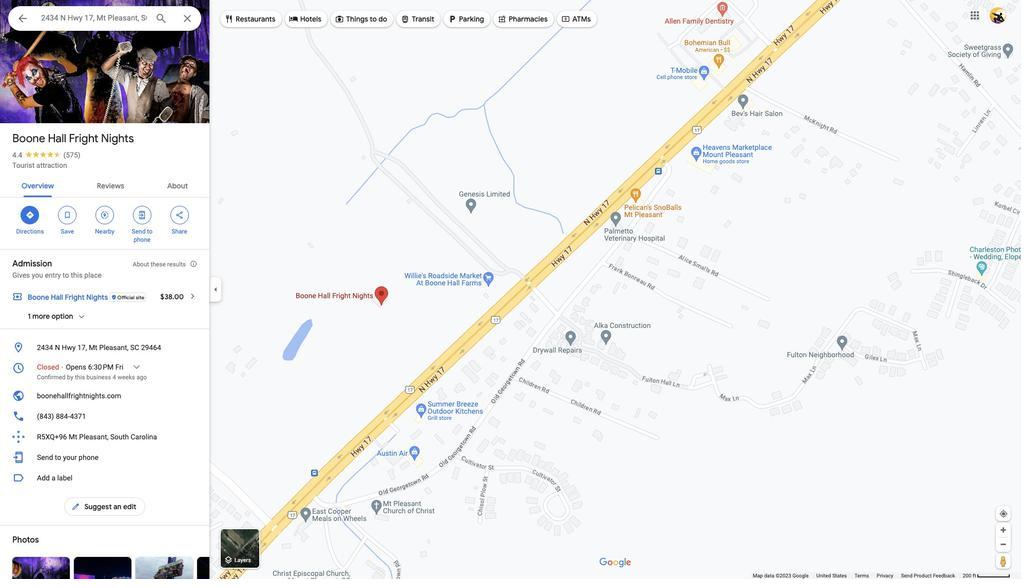 Task type: vqa. For each thing, say whether or not it's contained in the screenshot.


Task type: locate. For each thing, give the bounding box(es) containing it.
results
[[167, 261, 186, 268]]

pleasant, up 'fri'
[[99, 344, 129, 352]]

ft
[[973, 573, 976, 579]]

send up add
[[37, 454, 53, 462]]

photos
[[42, 102, 67, 111]]

about for about these results
[[133, 261, 149, 268]]

zoom in image
[[1000, 526, 1007, 534]]

to right the "entry"
[[63, 271, 69, 279]]

hall up option
[[51, 293, 63, 302]]

fright up the 575 reviews element
[[69, 131, 98, 146]]

confirmed by this business 4 weeks ago
[[37, 374, 147, 381]]

2434
[[37, 344, 53, 352]]

closed ⋅ opens 6:30 pm fri
[[37, 363, 123, 371]]

suggest
[[84, 502, 112, 512]]

to left share
[[147, 228, 153, 235]]

show street view coverage image
[[996, 553, 1011, 569]]

r5xq+96
[[37, 433, 67, 441]]

google maps element
[[0, 0, 1021, 579]]

0 horizontal spatial send
[[37, 454, 53, 462]]

0 vertical spatial boone hall fright nights
[[12, 131, 134, 146]]

hall
[[48, 131, 66, 146], [51, 293, 63, 302]]

about left these
[[133, 261, 149, 268]]

footer
[[753, 572, 963, 579]]


[[401, 13, 410, 25]]

(575)
[[63, 151, 80, 159]]

n
[[55, 344, 60, 352]]


[[71, 501, 80, 513]]

(843)
[[37, 413, 54, 421]]

nights up reviews button
[[101, 131, 134, 146]]

this right by
[[75, 374, 85, 381]]

feedback
[[933, 573, 955, 579]]

show open hours for the week image
[[132, 363, 141, 372]]

product
[[914, 573, 932, 579]]

collapse side panel image
[[210, 284, 221, 295]]

send down 
[[132, 228, 146, 235]]

phone right your
[[79, 454, 98, 462]]

reviews button
[[89, 173, 132, 197]]

show your location image
[[999, 509, 1008, 519]]


[[224, 13, 234, 25]]

1 horizontal spatial phone
[[134, 236, 151, 243]]

tourist attraction
[[12, 161, 67, 169]]

0 vertical spatial mt
[[89, 344, 97, 352]]

$38.00
[[160, 292, 184, 301]]

1 vertical spatial this
[[75, 374, 85, 381]]

united states
[[817, 573, 847, 579]]

reviews
[[97, 181, 124, 190]]

2434 n hwy 17, mt pleasant, sc 29464
[[37, 344, 161, 352]]

to left your
[[55, 454, 61, 462]]

latest · 2 days ago image
[[74, 557, 131, 579]]

more
[[32, 312, 50, 321]]

about these results image
[[190, 260, 197, 268]]

⋅
[[61, 363, 64, 371]]

0 vertical spatial hall
[[48, 131, 66, 146]]

1 vertical spatial phone
[[79, 454, 98, 462]]

these
[[151, 261, 166, 268]]

1 vertical spatial hall
[[51, 293, 63, 302]]

send left product
[[901, 573, 913, 579]]

hours image
[[12, 362, 25, 375]]

tab list containing overview
[[0, 173, 209, 197]]

boone up "more"
[[28, 293, 49, 302]]

overview
[[21, 181, 54, 190]]

to left do at the top of the page
[[370, 14, 377, 24]]

1 horizontal spatial send
[[132, 228, 146, 235]]

boone hall fright nights up (575)
[[12, 131, 134, 146]]

terms button
[[855, 572, 869, 579]]


[[63, 209, 72, 221]]

tab list
[[0, 173, 209, 197]]

200 ft button
[[963, 573, 1010, 579]]

states
[[832, 573, 847, 579]]

restaurants
[[236, 14, 276, 24]]

0 vertical spatial send
[[132, 228, 146, 235]]

fright up option
[[65, 293, 85, 302]]


[[175, 209, 184, 221]]

17,
[[77, 344, 87, 352]]

1 vertical spatial about
[[133, 261, 149, 268]]

pleasant, up send to your phone button
[[79, 433, 108, 441]]

 restaurants
[[224, 13, 276, 25]]

1 horizontal spatial about
[[167, 181, 188, 190]]

4371
[[70, 413, 86, 421]]

0 horizontal spatial mt
[[69, 433, 77, 441]]

0 vertical spatial pleasant,
[[99, 344, 129, 352]]

send inside button
[[901, 573, 913, 579]]

boone hall fright nights main content
[[0, 0, 316, 579]]

mt right 17,
[[89, 344, 97, 352]]

united states button
[[817, 572, 847, 579]]

map data ©2023 google
[[753, 573, 809, 579]]

zoom out image
[[1000, 541, 1007, 548]]

information for boone hall fright nights region
[[0, 338, 209, 468]]

do
[[379, 14, 387, 24]]

nights down the place
[[86, 293, 108, 302]]

pharmacies
[[509, 14, 548, 24]]

closed
[[37, 363, 59, 371]]

2 vertical spatial send
[[901, 573, 913, 579]]

209 photos button
[[8, 98, 72, 116]]

about inside about button
[[167, 181, 188, 190]]

mt inside button
[[69, 433, 77, 441]]

add
[[37, 474, 50, 482]]

this inside the information for boone hall fright nights region
[[75, 374, 85, 381]]

to
[[370, 14, 377, 24], [147, 228, 153, 235], [63, 271, 69, 279], [55, 454, 61, 462]]

1 vertical spatial nights
[[86, 293, 108, 302]]

0 horizontal spatial phone
[[79, 454, 98, 462]]

directions
[[16, 228, 44, 235]]

by owner image
[[197, 557, 255, 579]]

send inside send to phone
[[132, 228, 146, 235]]

phone down 
[[134, 236, 151, 243]]

1 vertical spatial mt
[[69, 433, 77, 441]]

footer containing map data ©2023 google
[[753, 572, 963, 579]]

atms
[[572, 14, 591, 24]]

0 horizontal spatial about
[[133, 261, 149, 268]]

1 vertical spatial send
[[37, 454, 53, 462]]

about for about
[[167, 181, 188, 190]]

None field
[[41, 12, 147, 24]]

site
[[136, 294, 144, 301]]

pleasant,
[[99, 344, 129, 352], [79, 433, 108, 441]]

mt up your
[[69, 433, 77, 441]]

about up 
[[167, 181, 188, 190]]

200 ft
[[963, 573, 976, 579]]

0 vertical spatial fright
[[69, 131, 98, 146]]

fri
[[115, 363, 123, 371]]

nearby
[[95, 228, 114, 235]]

things
[[346, 14, 368, 24]]

gives you entry to this place
[[12, 271, 102, 279]]

admission
[[12, 259, 52, 269]]

send
[[132, 228, 146, 235], [37, 454, 53, 462], [901, 573, 913, 579]]

0 vertical spatial about
[[167, 181, 188, 190]]

200
[[963, 573, 972, 579]]

0 vertical spatial phone
[[134, 236, 151, 243]]

gives
[[12, 271, 30, 279]]

this
[[71, 271, 83, 279], [75, 374, 85, 381]]

 things to do
[[335, 13, 387, 25]]

official
[[117, 294, 135, 301]]

2 horizontal spatial send
[[901, 573, 913, 579]]

this left the place
[[71, 271, 83, 279]]

29464
[[141, 344, 161, 352]]

send inside button
[[37, 454, 53, 462]]

boone hall fright nights up option
[[28, 293, 108, 302]]

1 vertical spatial pleasant,
[[79, 433, 108, 441]]

boonehallfrightnights.com
[[37, 392, 121, 400]]

hall up the 4.4 stars image
[[48, 131, 66, 146]]

boone
[[12, 131, 45, 146], [28, 293, 49, 302]]

boone up 4.4
[[12, 131, 45, 146]]

about button
[[159, 173, 196, 197]]

photo of boone hall fright nights image
[[0, 0, 218, 123]]

4.4
[[12, 151, 22, 159]]

(843) 884-4371 button
[[0, 406, 209, 427]]

1 horizontal spatial mt
[[89, 344, 97, 352]]

send to your phone button
[[0, 447, 209, 468]]



Task type: describe. For each thing, give the bounding box(es) containing it.
privacy button
[[877, 572, 893, 579]]

footer inside google maps element
[[753, 572, 963, 579]]

mt inside button
[[89, 344, 97, 352]]

tourist
[[12, 161, 35, 169]]

575 reviews element
[[63, 151, 80, 159]]


[[448, 13, 457, 25]]

map
[[753, 573, 763, 579]]

209
[[26, 102, 40, 111]]

ago
[[137, 374, 147, 381]]

tourist attraction button
[[12, 160, 67, 170]]

an
[[113, 502, 122, 512]]

hwy
[[62, 344, 76, 352]]

opens
[[66, 363, 86, 371]]


[[335, 13, 344, 25]]

©2023
[[776, 573, 791, 579]]

add a label
[[37, 474, 72, 482]]

edit
[[123, 502, 136, 512]]


[[289, 13, 298, 25]]

hotels
[[300, 14, 321, 24]]

overview button
[[13, 173, 62, 197]]


[[16, 11, 29, 26]]

save
[[61, 228, 74, 235]]

actions for boone hall fright nights region
[[0, 198, 209, 249]]

place
[[84, 271, 102, 279]]


[[100, 209, 109, 221]]

1 vertical spatial fright
[[65, 293, 85, 302]]

confirmed
[[37, 374, 66, 381]]

send for send to phone
[[132, 228, 146, 235]]

by
[[67, 374, 73, 381]]

sc
[[130, 344, 139, 352]]

pleasant, inside button
[[79, 433, 108, 441]]

 atms
[[561, 13, 591, 25]]

0 vertical spatial nights
[[101, 131, 134, 146]]

official site
[[117, 294, 144, 301]]

send product feedback button
[[901, 572, 955, 579]]

send for send product feedback
[[901, 573, 913, 579]]

pleasant, inside button
[[99, 344, 129, 352]]


[[498, 13, 507, 25]]

 button
[[8, 6, 37, 33]]

a
[[52, 474, 55, 482]]


[[561, 13, 570, 25]]

data
[[764, 573, 775, 579]]

1 vertical spatial boone hall fright nights
[[28, 293, 108, 302]]

2434 N Hwy 17, Mt Pleasant, SC 29464 field
[[8, 6, 201, 31]]

business
[[87, 374, 111, 381]]

to inside send to your phone button
[[55, 454, 61, 462]]

south
[[110, 433, 129, 441]]

send product feedback
[[901, 573, 955, 579]]

1 more option
[[28, 312, 73, 321]]

weeks
[[118, 374, 135, 381]]

about these results
[[133, 261, 186, 268]]

photos
[[12, 535, 39, 546]]

carolina
[[131, 433, 157, 441]]

to inside send to phone
[[147, 228, 153, 235]]

phone inside send to phone
[[134, 236, 151, 243]]

send to your phone
[[37, 454, 98, 462]]

 search field
[[8, 6, 201, 33]]

 hotels
[[289, 13, 321, 25]]

send for send to your phone
[[37, 454, 53, 462]]

4
[[113, 374, 116, 381]]

0 vertical spatial this
[[71, 271, 83, 279]]

(843) 884-4371
[[37, 413, 86, 421]]

to inside the  things to do
[[370, 14, 377, 24]]

transit
[[412, 14, 434, 24]]


[[137, 209, 147, 221]]

privacy
[[877, 573, 893, 579]]

phone inside button
[[79, 454, 98, 462]]

entry
[[45, 271, 61, 279]]

 transit
[[401, 13, 434, 25]]

none field inside 2434 n hwy 17, mt pleasant, sc 29464 field
[[41, 12, 147, 24]]

all image
[[12, 557, 70, 579]]

layers
[[235, 557, 251, 564]]

boonehallfrightnights.com link
[[0, 386, 209, 406]]

r5xq+96 mt pleasant, south carolina
[[37, 433, 157, 441]]

you
[[32, 271, 43, 279]]

4.4 stars image
[[22, 151, 63, 158]]

209 photos
[[26, 102, 67, 111]]

 parking
[[448, 13, 484, 25]]


[[25, 209, 35, 221]]

option
[[51, 312, 73, 321]]

1 vertical spatial boone
[[28, 293, 49, 302]]

884-
[[56, 413, 70, 421]]

google
[[793, 573, 809, 579]]

tab list inside the boone hall fright nights "main content"
[[0, 173, 209, 197]]

r5xq+96 mt pleasant, south carolina button
[[0, 427, 209, 447]]

united
[[817, 573, 831, 579]]

terms
[[855, 573, 869, 579]]

0 vertical spatial boone
[[12, 131, 45, 146]]

send to phone
[[132, 228, 153, 243]]

parking
[[459, 14, 484, 24]]

google account: ben nelson  
(ben.nelson1980@gmail.com) image
[[990, 7, 1006, 23]]

videos image
[[136, 557, 193, 579]]

add a label button
[[0, 468, 209, 489]]



